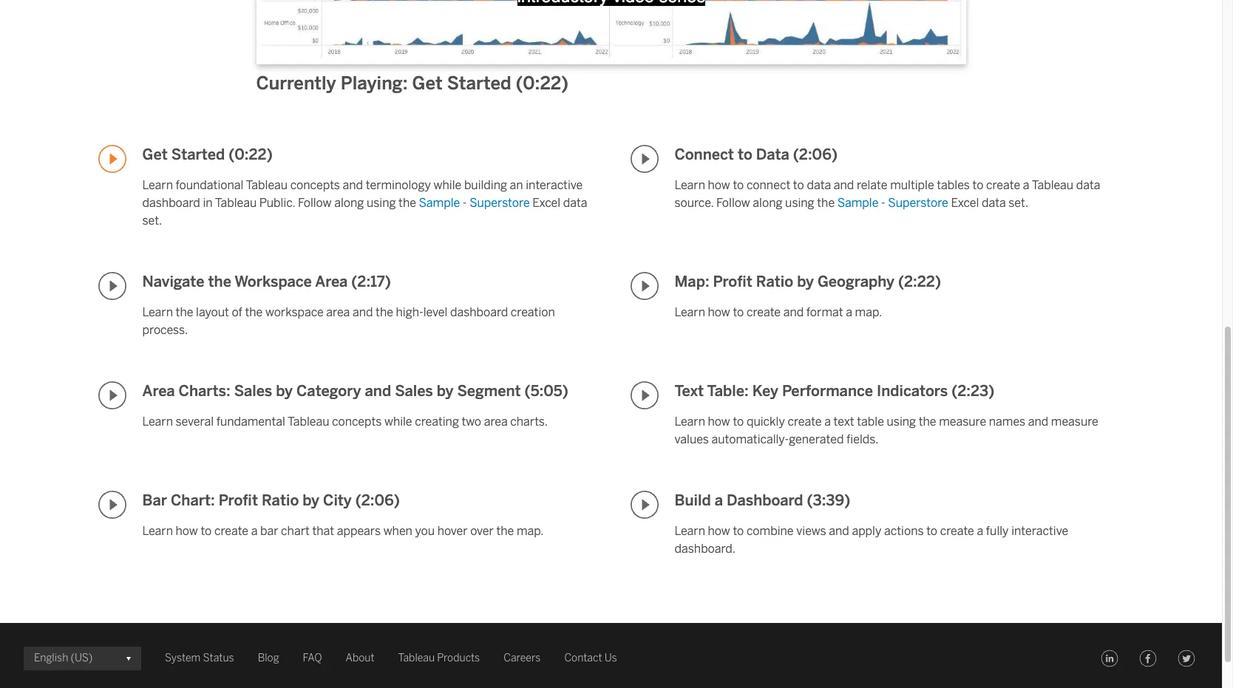 Task type: locate. For each thing, give the bounding box(es) containing it.
learn how to create and format a map.
[[675, 305, 883, 319]]

concepts inside learn foundational tableau concepts and terminology while building an interactive dashboard in tableau public. follow along using the
[[290, 178, 340, 192]]

1 horizontal spatial started
[[447, 72, 512, 94]]

(us)
[[71, 652, 93, 665]]

create inside learn how to quickly create a text table using the measure names and measure values automatically-generated fields.
[[788, 415, 822, 429]]

profit right chart:
[[219, 492, 258, 510]]

interactive inside learn how to combine views and apply actions to create a fully interactive dashboard.
[[1012, 524, 1069, 538]]

1 horizontal spatial sample - superstore link
[[838, 196, 949, 210]]

map: profit ratio by geography (2:22)
[[675, 273, 942, 291]]

create right tables
[[987, 178, 1021, 192]]

currently playing: get started (0:22)
[[256, 72, 569, 94]]

along down connect on the top right of the page
[[753, 196, 783, 210]]

fully
[[987, 524, 1009, 538]]

1 vertical spatial interactive
[[1012, 524, 1069, 538]]

fields.
[[847, 433, 879, 447]]

1 sample - superstore link from the left
[[419, 196, 530, 210]]

and right names
[[1029, 415, 1049, 429]]

play video image for text
[[631, 382, 659, 410]]

1 vertical spatial (2:06)
[[356, 492, 400, 510]]

dashboard left in
[[142, 196, 200, 210]]

using down terminology
[[367, 196, 396, 210]]

build
[[675, 492, 711, 510]]

0 horizontal spatial -
[[463, 196, 467, 210]]

sales up fundamental
[[234, 382, 272, 400]]

2 - from the left
[[882, 196, 886, 210]]

area right workspace
[[326, 305, 350, 319]]

follow inside learn how to connect to data and relate multiple tables to create a tableau data source. follow along using the
[[717, 196, 751, 210]]

combine
[[747, 524, 794, 538]]

play video image
[[631, 145, 659, 173], [98, 272, 126, 300], [631, 272, 659, 300], [98, 491, 126, 519], [631, 491, 659, 519]]

1 horizontal spatial sample
[[838, 196, 879, 210]]

while left creating
[[385, 415, 412, 429]]

sample - superstore link down building
[[419, 196, 530, 210]]

along inside learn how to connect to data and relate multiple tables to create a tableau data source. follow along using the
[[753, 196, 783, 210]]

and inside learn foundational tableau concepts and terminology while building an interactive dashboard in tableau public. follow along using the
[[343, 178, 363, 192]]

play video image left map:
[[631, 272, 659, 300]]

1 horizontal spatial -
[[882, 196, 886, 210]]

interactive
[[526, 178, 583, 192], [1012, 524, 1069, 538]]

learn left the several
[[142, 415, 173, 429]]

1 vertical spatial area
[[484, 415, 508, 429]]

table:
[[708, 382, 749, 400]]

a right tables
[[1024, 178, 1030, 192]]

of
[[232, 305, 242, 319]]

using down connect on the top right of the page
[[786, 196, 815, 210]]

1 horizontal spatial superstore
[[889, 196, 949, 210]]

sample - superstore link down multiple
[[838, 196, 949, 210]]

sample down relate
[[838, 196, 879, 210]]

using inside learn how to quickly create a text table using the measure names and measure values automatically-generated fields.
[[887, 415, 917, 429]]

how up source.
[[708, 178, 731, 192]]

an
[[510, 178, 523, 192]]

learn inside learn how to combine views and apply actions to create a fully interactive dashboard.
[[675, 524, 706, 538]]

follow right public.
[[298, 196, 332, 210]]

a left bar
[[251, 524, 258, 538]]

a left text
[[825, 415, 831, 429]]

play video image left build
[[631, 491, 659, 519]]

1 superstore from the left
[[470, 196, 530, 210]]

ratio up learn how to create and format a map.
[[757, 273, 794, 291]]

1 follow from the left
[[298, 196, 332, 210]]

a
[[1024, 178, 1030, 192], [846, 305, 853, 319], [825, 415, 831, 429], [715, 492, 723, 510], [251, 524, 258, 538], [978, 524, 984, 538]]

how down chart:
[[176, 524, 198, 538]]

0 horizontal spatial sales
[[234, 382, 272, 400]]

learn for bar
[[142, 524, 173, 538]]

the inside learn foundational tableau concepts and terminology while building an interactive dashboard in tableau public. follow along using the
[[399, 196, 416, 210]]

play video image for map:
[[631, 272, 659, 300]]

tables
[[937, 178, 970, 192]]

create up generated
[[788, 415, 822, 429]]

(5:05)
[[525, 382, 569, 400]]

how down table:
[[708, 415, 731, 429]]

dashboard inside learn the layout of the workspace area and the high-level dashboard creation process.
[[450, 305, 508, 319]]

and down (2:17)
[[353, 305, 373, 319]]

how inside learn how to combine views and apply actions to create a fully interactive dashboard.
[[708, 524, 731, 538]]

along right public.
[[334, 196, 364, 210]]

set.
[[1009, 196, 1029, 210], [142, 214, 162, 228]]

when
[[384, 524, 413, 538]]

0 horizontal spatial while
[[385, 415, 412, 429]]

and up excel data set.
[[343, 178, 363, 192]]

- for sample - superstore excel data set.
[[882, 196, 886, 210]]

the inside learn how to connect to data and relate multiple tables to create a tableau data source. follow along using the
[[818, 196, 835, 210]]

sample down terminology
[[419, 196, 460, 210]]

navigate the workspace area (2:17)
[[142, 273, 391, 291]]

in
[[203, 196, 213, 210]]

0 vertical spatial set.
[[1009, 196, 1029, 210]]

dashboard.
[[675, 542, 736, 556]]

1 horizontal spatial follow
[[717, 196, 751, 210]]

1 horizontal spatial sales
[[395, 382, 433, 400]]

play video image left 'navigate'
[[98, 272, 126, 300]]

2 sample - superstore link from the left
[[838, 196, 949, 210]]

how
[[708, 178, 731, 192], [708, 305, 731, 319], [708, 415, 731, 429], [176, 524, 198, 538], [708, 524, 731, 538]]

excel right sample - superstore
[[533, 196, 561, 210]]

play video image left bar
[[98, 491, 126, 519]]

0 vertical spatial while
[[434, 178, 462, 192]]

learn down bar
[[142, 524, 173, 538]]

(2:06) right "data"
[[794, 146, 838, 163]]

0 horizontal spatial get
[[142, 146, 168, 163]]

by
[[798, 273, 814, 291], [276, 382, 293, 400], [437, 382, 454, 400], [303, 492, 320, 510]]

dashboard right level
[[450, 305, 508, 319]]

1 horizontal spatial set.
[[1009, 196, 1029, 210]]

1 excel from the left
[[533, 196, 561, 210]]

1 horizontal spatial (0:22)
[[516, 72, 569, 94]]

learn for connect
[[675, 178, 706, 192]]

0 vertical spatial profit
[[714, 273, 753, 291]]

learn inside learn how to connect to data and relate multiple tables to create a tableau data source. follow along using the
[[675, 178, 706, 192]]

learn inside learn foundational tableau concepts and terminology while building an interactive dashboard in tableau public. follow along using the
[[142, 178, 173, 192]]

interactive inside learn foundational tableau concepts and terminology while building an interactive dashboard in tableau public. follow along using the
[[526, 178, 583, 192]]

1 horizontal spatial (2:06)
[[794, 146, 838, 163]]

about
[[346, 652, 375, 665]]

2 along from the left
[[753, 196, 783, 210]]

0 vertical spatial dashboard
[[142, 196, 200, 210]]

1 horizontal spatial get
[[412, 72, 443, 94]]

0 vertical spatial map.
[[856, 305, 883, 319]]

tableau
[[246, 178, 288, 192], [1032, 178, 1074, 192], [215, 196, 257, 210], [288, 415, 330, 429], [398, 652, 435, 665]]

1 vertical spatial (0:22)
[[229, 146, 273, 163]]

2 superstore from the left
[[889, 196, 949, 210]]

measure right names
[[1052, 415, 1099, 429]]

public.
[[260, 196, 295, 210]]

a inside learn how to quickly create a text table using the measure names and measure values automatically-generated fields.
[[825, 415, 831, 429]]

by up creating
[[437, 382, 454, 400]]

0 vertical spatial get
[[412, 72, 443, 94]]

0 horizontal spatial excel
[[533, 196, 561, 210]]

profit
[[714, 273, 753, 291], [219, 492, 258, 510]]

tableau inside learn how to connect to data and relate multiple tables to create a tableau data source. follow along using the
[[1032, 178, 1074, 192]]

area right two
[[484, 415, 508, 429]]

1 horizontal spatial measure
[[1052, 415, 1099, 429]]

contact us
[[565, 652, 617, 665]]

by up format
[[798, 273, 814, 291]]

play video image
[[98, 145, 126, 173], [98, 382, 126, 410], [631, 382, 659, 410]]

sample - superstore link for connect to data (2:06)
[[838, 196, 949, 210]]

sample - superstore link for get started (0:22)
[[419, 196, 530, 210]]

0 horizontal spatial superstore
[[470, 196, 530, 210]]

text
[[675, 382, 704, 400]]

1 horizontal spatial dashboard
[[450, 305, 508, 319]]

measure down (2:23)
[[940, 415, 987, 429]]

1 horizontal spatial profit
[[714, 273, 753, 291]]

a inside learn how to combine views and apply actions to create a fully interactive dashboard.
[[978, 524, 984, 538]]

views
[[797, 524, 827, 538]]

1 vertical spatial set.
[[142, 214, 162, 228]]

map. down geography
[[856, 305, 883, 319]]

while up sample - superstore
[[434, 178, 462, 192]]

navigate
[[142, 273, 205, 291]]

geography
[[818, 273, 895, 291]]

ratio up bar
[[262, 492, 299, 510]]

how down map:
[[708, 305, 731, 319]]

a left fully
[[978, 524, 984, 538]]

superstore down multiple
[[889, 196, 949, 210]]

(2:23)
[[952, 382, 995, 400]]

profit right map:
[[714, 273, 753, 291]]

measure
[[940, 415, 987, 429], [1052, 415, 1099, 429]]

interactive right fully
[[1012, 524, 1069, 538]]

(2:17)
[[352, 273, 391, 291]]

area left (2:17)
[[315, 273, 348, 291]]

area
[[315, 273, 348, 291], [142, 382, 175, 400]]

and left relate
[[834, 178, 855, 192]]

appears
[[337, 524, 381, 538]]

learn inside learn the layout of the workspace area and the high-level dashboard creation process.
[[142, 305, 173, 319]]

concepts up public.
[[290, 178, 340, 192]]

learn for text
[[675, 415, 706, 429]]

follow
[[298, 196, 332, 210], [717, 196, 751, 210]]

create left bar
[[214, 524, 249, 538]]

excel down tables
[[952, 196, 980, 210]]

concepts
[[290, 178, 340, 192], [332, 415, 382, 429]]

1 - from the left
[[463, 196, 467, 210]]

0 horizontal spatial using
[[367, 196, 396, 210]]

sample
[[419, 196, 460, 210], [838, 196, 879, 210]]

0 vertical spatial area
[[315, 273, 348, 291]]

0 vertical spatial concepts
[[290, 178, 340, 192]]

1 horizontal spatial along
[[753, 196, 783, 210]]

1 horizontal spatial area
[[484, 415, 508, 429]]

along
[[334, 196, 364, 210], [753, 196, 783, 210]]

map. right over
[[517, 524, 544, 538]]

0 horizontal spatial along
[[334, 196, 364, 210]]

started
[[447, 72, 512, 94], [171, 146, 225, 163]]

ratio
[[757, 273, 794, 291], [262, 492, 299, 510]]

1 horizontal spatial while
[[434, 178, 462, 192]]

learn up dashboard.
[[675, 524, 706, 538]]

- down relate
[[882, 196, 886, 210]]

using right table
[[887, 415, 917, 429]]

1 horizontal spatial excel
[[952, 196, 980, 210]]

2 sample from the left
[[838, 196, 879, 210]]

0 horizontal spatial sample
[[419, 196, 460, 210]]

playing:
[[341, 72, 408, 94]]

play video image for area
[[98, 382, 126, 410]]

0 horizontal spatial profit
[[219, 492, 258, 510]]

follow right source.
[[717, 196, 751, 210]]

area left "charts:"
[[142, 382, 175, 400]]

how for table:
[[708, 415, 731, 429]]

data inside excel data set.
[[564, 196, 588, 210]]

format
[[807, 305, 844, 319]]

0 horizontal spatial measure
[[940, 415, 987, 429]]

map.
[[856, 305, 883, 319], [517, 524, 544, 538]]

sales up creating
[[395, 382, 433, 400]]

0 horizontal spatial area
[[326, 305, 350, 319]]

1 vertical spatial dashboard
[[450, 305, 508, 319]]

create left fully
[[941, 524, 975, 538]]

interactive right "an"
[[526, 178, 583, 192]]

workspace
[[265, 305, 324, 319]]

learn left foundational
[[142, 178, 173, 192]]

superstore for sample - superstore excel data set.
[[889, 196, 949, 210]]

1 horizontal spatial ratio
[[757, 273, 794, 291]]

0 vertical spatial area
[[326, 305, 350, 319]]

creating
[[415, 415, 459, 429]]

area
[[326, 305, 350, 319], [484, 415, 508, 429]]

how for to
[[708, 178, 731, 192]]

creation
[[511, 305, 555, 319]]

(0:22)
[[516, 72, 569, 94], [229, 146, 273, 163]]

superstore
[[470, 196, 530, 210], [889, 196, 949, 210]]

connect
[[675, 146, 734, 163]]

0 horizontal spatial set.
[[142, 214, 162, 228]]

the
[[399, 196, 416, 210], [818, 196, 835, 210], [208, 273, 231, 291], [176, 305, 193, 319], [245, 305, 263, 319], [376, 305, 393, 319], [919, 415, 937, 429], [497, 524, 514, 538]]

1 vertical spatial get
[[142, 146, 168, 163]]

(2:22)
[[899, 273, 942, 291]]

2 follow from the left
[[717, 196, 751, 210]]

0 horizontal spatial interactive
[[526, 178, 583, 192]]

0 horizontal spatial area
[[142, 382, 175, 400]]

0 horizontal spatial follow
[[298, 196, 332, 210]]

and up the learn several fundamental tableau concepts while creating two area charts.
[[365, 382, 391, 400]]

how inside learn how to connect to data and relate multiple tables to create a tableau data source. follow along using the
[[708, 178, 731, 192]]

and left format
[[784, 305, 804, 319]]

how up dashboard.
[[708, 524, 731, 538]]

1 horizontal spatial interactive
[[1012, 524, 1069, 538]]

1 horizontal spatial using
[[786, 196, 815, 210]]

faq
[[303, 652, 322, 665]]

play video image left connect
[[631, 145, 659, 173]]

0 vertical spatial (2:06)
[[794, 146, 838, 163]]

1 horizontal spatial map.
[[856, 305, 883, 319]]

0 vertical spatial started
[[447, 72, 512, 94]]

map:
[[675, 273, 710, 291]]

learn down map:
[[675, 305, 706, 319]]

0 horizontal spatial started
[[171, 146, 225, 163]]

how inside learn how to quickly create a text table using the measure names and measure values automatically-generated fields.
[[708, 415, 731, 429]]

0 vertical spatial interactive
[[526, 178, 583, 192]]

while
[[434, 178, 462, 192], [385, 415, 412, 429]]

learn for build
[[675, 524, 706, 538]]

using
[[367, 196, 396, 210], [786, 196, 815, 210], [887, 415, 917, 429]]

sample - superstore excel data set.
[[838, 196, 1029, 210]]

1 sample from the left
[[419, 196, 460, 210]]

area inside learn the layout of the workspace area and the high-level dashboard creation process.
[[326, 305, 350, 319]]

us
[[605, 652, 617, 665]]

create
[[987, 178, 1021, 192], [747, 305, 781, 319], [788, 415, 822, 429], [214, 524, 249, 538], [941, 524, 975, 538]]

and inside learn the layout of the workspace area and the high-level dashboard creation process.
[[353, 305, 373, 319]]

learn for navigate
[[142, 305, 173, 319]]

0 horizontal spatial map.
[[517, 524, 544, 538]]

- down building
[[463, 196, 467, 210]]

data
[[807, 178, 832, 192], [1077, 178, 1101, 192], [564, 196, 588, 210], [982, 196, 1007, 210]]

level
[[424, 305, 448, 319]]

(2:06) up appears
[[356, 492, 400, 510]]

1 vertical spatial while
[[385, 415, 412, 429]]

learn up source.
[[675, 178, 706, 192]]

concepts down area charts: sales by category and sales by segment (5:05)
[[332, 415, 382, 429]]

chart:
[[171, 492, 215, 510]]

1 vertical spatial profit
[[219, 492, 258, 510]]

2 horizontal spatial using
[[887, 415, 917, 429]]

and left apply
[[829, 524, 850, 538]]

status
[[203, 652, 234, 665]]

key
[[753, 382, 779, 400]]

learn up the process.
[[142, 305, 173, 319]]

0 horizontal spatial sample - superstore link
[[419, 196, 530, 210]]

-
[[463, 196, 467, 210], [882, 196, 886, 210]]

learn up 'values'
[[675, 415, 706, 429]]

0 horizontal spatial dashboard
[[142, 196, 200, 210]]

1 vertical spatial ratio
[[262, 492, 299, 510]]

1 along from the left
[[334, 196, 364, 210]]

superstore down building
[[470, 196, 530, 210]]

learn inside learn how to quickly create a text table using the measure names and measure values automatically-generated fields.
[[675, 415, 706, 429]]



Task type: vqa. For each thing, say whether or not it's contained in the screenshot.
How within the 'Learn how to connect to data and relate multiple tables to create a Tableau data source. Follow along using the'
yes



Task type: describe. For each thing, give the bounding box(es) containing it.
how for chart:
[[176, 524, 198, 538]]

play video image for build
[[631, 491, 659, 519]]

system status link
[[165, 650, 234, 668]]

follow inside learn foundational tableau concepts and terminology while building an interactive dashboard in tableau public. follow along using the
[[298, 196, 332, 210]]

1 vertical spatial concepts
[[332, 415, 382, 429]]

by left city at the left
[[303, 492, 320, 510]]

learn several fundamental tableau concepts while creating two area charts.
[[142, 415, 548, 429]]

learn for get
[[142, 178, 173, 192]]

fundamental
[[216, 415, 285, 429]]

learn foundational tableau concepts and terminology while building an interactive dashboard in tableau public. follow along using the
[[142, 178, 583, 210]]

learn for area
[[142, 415, 173, 429]]

apply
[[852, 524, 882, 538]]

2 measure from the left
[[1052, 415, 1099, 429]]

bar
[[260, 524, 278, 538]]

sample for sample - superstore
[[419, 196, 460, 210]]

about link
[[346, 650, 375, 668]]

relate
[[857, 178, 888, 192]]

0 vertical spatial ratio
[[757, 273, 794, 291]]

blog
[[258, 652, 279, 665]]

multiple
[[891, 178, 935, 192]]

and inside learn how to combine views and apply actions to create a fully interactive dashboard.
[[829, 524, 850, 538]]

the inside learn how to quickly create a text table using the measure names and measure values automatically-generated fields.
[[919, 415, 937, 429]]

how for a
[[708, 524, 731, 538]]

that
[[312, 524, 334, 538]]

blog link
[[258, 650, 279, 668]]

you
[[415, 524, 435, 538]]

sample for sample - superstore excel data set.
[[838, 196, 879, 210]]

1 horizontal spatial area
[[315, 273, 348, 291]]

play video image for bar
[[98, 491, 126, 519]]

segment
[[457, 382, 521, 400]]

create down map: profit ratio by geography (2:22)
[[747, 305, 781, 319]]

city
[[323, 492, 352, 510]]

by left category
[[276, 382, 293, 400]]

and inside learn how to quickly create a text table using the measure names and measure values automatically-generated fields.
[[1029, 415, 1049, 429]]

learn the layout of the workspace area and the high-level dashboard creation process.
[[142, 305, 555, 337]]

- for sample - superstore
[[463, 196, 467, 210]]

build a dashboard (3:39)
[[675, 492, 851, 510]]

layout
[[196, 305, 229, 319]]

2 excel from the left
[[952, 196, 980, 210]]

using inside learn foundational tableau concepts and terminology while building an interactive dashboard in tableau public. follow along using the
[[367, 196, 396, 210]]

learn for map:
[[675, 305, 706, 319]]

a right format
[[846, 305, 853, 319]]

tableau products
[[398, 652, 480, 665]]

english (us)
[[34, 652, 93, 665]]

contact
[[565, 652, 603, 665]]

learn how to combine views and apply actions to create a fully interactive dashboard.
[[675, 524, 1069, 556]]

how for profit
[[708, 305, 731, 319]]

0 horizontal spatial (2:06)
[[356, 492, 400, 510]]

two
[[462, 415, 482, 429]]

connect to data (2:06)
[[675, 146, 838, 163]]

connect
[[747, 178, 791, 192]]

terminology
[[366, 178, 431, 192]]

generated
[[790, 433, 844, 447]]

a right build
[[715, 492, 723, 510]]

to inside learn how to quickly create a text table using the measure names and measure values automatically-generated fields.
[[733, 415, 744, 429]]

learn how to create a bar chart that appears when you hover over the map.
[[142, 524, 544, 538]]

charts:
[[179, 382, 231, 400]]

dashboard
[[727, 492, 804, 510]]

create inside learn how to connect to data and relate multiple tables to create a tableau data source. follow along using the
[[987, 178, 1021, 192]]

1 vertical spatial map.
[[517, 524, 544, 538]]

2 sales from the left
[[395, 382, 433, 400]]

tableau products link
[[398, 650, 480, 668]]

careers link
[[504, 650, 541, 668]]

system status
[[165, 652, 234, 665]]

text table: key performance indicators (2:23)
[[675, 382, 995, 400]]

and inside learn how to connect to data and relate multiple tables to create a tableau data source. follow along using the
[[834, 178, 855, 192]]

along inside learn foundational tableau concepts and terminology while building an interactive dashboard in tableau public. follow along using the
[[334, 196, 364, 210]]

products
[[437, 652, 480, 665]]

process.
[[142, 323, 188, 337]]

learn how to quickly create a text table using the measure names and measure values automatically-generated fields.
[[675, 415, 1099, 447]]

play video image for get
[[98, 145, 126, 173]]

a inside learn how to connect to data and relate multiple tables to create a tableau data source. follow along using the
[[1024, 178, 1030, 192]]

chart
[[281, 524, 310, 538]]

1 measure from the left
[[940, 415, 987, 429]]

values
[[675, 433, 709, 447]]

play video image for connect
[[631, 145, 659, 173]]

english
[[34, 652, 68, 665]]

actions
[[885, 524, 924, 538]]

1 vertical spatial started
[[171, 146, 225, 163]]

0 horizontal spatial (0:22)
[[229, 146, 273, 163]]

names
[[990, 415, 1026, 429]]

careers
[[504, 652, 541, 665]]

area charts: sales by category and sales by segment (5:05)
[[142, 382, 569, 400]]

(3:39)
[[807, 492, 851, 510]]

category
[[297, 382, 361, 400]]

hover
[[438, 524, 468, 538]]

charts.
[[511, 415, 548, 429]]

get started (0:22)
[[142, 146, 273, 163]]

over
[[471, 524, 494, 538]]

dashboard inside learn foundational tableau concepts and terminology while building an interactive dashboard in tableau public. follow along using the
[[142, 196, 200, 210]]

1 vertical spatial area
[[142, 382, 175, 400]]

0 vertical spatial (0:22)
[[516, 72, 569, 94]]

foundational
[[176, 178, 244, 192]]

0 horizontal spatial ratio
[[262, 492, 299, 510]]

currently
[[256, 72, 336, 94]]

high-
[[396, 305, 424, 319]]

using inside learn how to connect to data and relate multiple tables to create a tableau data source. follow along using the
[[786, 196, 815, 210]]

1 sales from the left
[[234, 382, 272, 400]]

learn how to connect to data and relate multiple tables to create a tableau data source. follow along using the
[[675, 178, 1101, 210]]

contact us link
[[565, 650, 617, 668]]

workspace
[[235, 273, 312, 291]]

bar chart: profit ratio by city (2:06)
[[142, 492, 400, 510]]

sample - superstore
[[419, 196, 530, 210]]

selected language element
[[34, 647, 131, 671]]

source.
[[675, 196, 714, 210]]

system
[[165, 652, 201, 665]]

performance
[[783, 382, 874, 400]]

excel data set.
[[142, 196, 588, 228]]

while inside learn foundational tableau concepts and terminology while building an interactive dashboard in tableau public. follow along using the
[[434, 178, 462, 192]]

several
[[176, 415, 214, 429]]

set. inside excel data set.
[[142, 214, 162, 228]]

faq link
[[303, 650, 322, 668]]

text
[[834, 415, 855, 429]]

create inside learn how to combine views and apply actions to create a fully interactive dashboard.
[[941, 524, 975, 538]]

play video image for navigate
[[98, 272, 126, 300]]

data
[[757, 146, 790, 163]]

building
[[464, 178, 507, 192]]

excel inside excel data set.
[[533, 196, 561, 210]]

superstore for sample - superstore
[[470, 196, 530, 210]]

table
[[858, 415, 885, 429]]

quickly
[[747, 415, 785, 429]]



